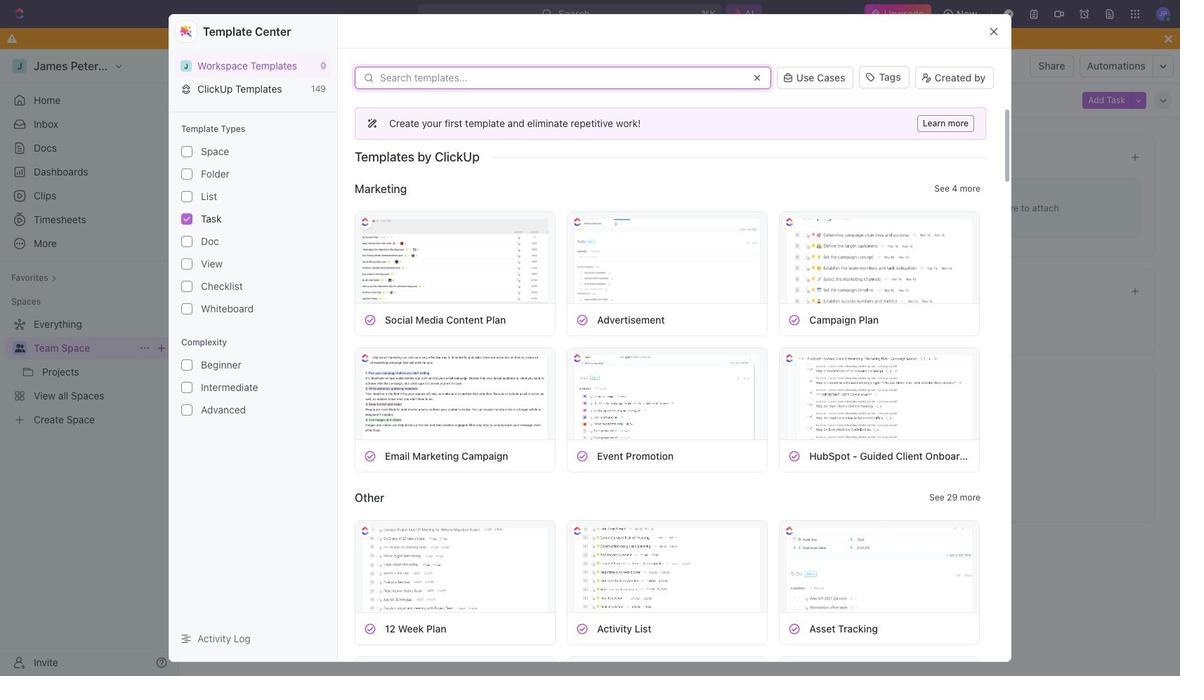 Task type: locate. For each thing, give the bounding box(es) containing it.
task template image
[[576, 314, 589, 326], [576, 450, 589, 463], [364, 623, 377, 636]]

1 horizontal spatial user group image
[[192, 63, 201, 70]]

task template image
[[364, 314, 377, 326], [789, 314, 801, 326], [364, 450, 377, 463], [789, 450, 801, 463], [576, 623, 589, 636], [789, 623, 801, 636]]

0 horizontal spatial user group image
[[14, 344, 25, 353]]

tree
[[6, 313, 173, 431]]

None checkbox
[[181, 146, 193, 157], [181, 214, 193, 225], [181, 236, 193, 247], [181, 281, 193, 292], [181, 304, 193, 315], [181, 382, 193, 394], [181, 146, 193, 157], [181, 214, 193, 225], [181, 236, 193, 247], [181, 281, 193, 292], [181, 304, 193, 315], [181, 382, 193, 394]]

tree inside sidebar navigation
[[6, 313, 173, 431]]

None checkbox
[[181, 169, 193, 180], [181, 191, 193, 202], [181, 259, 193, 270], [181, 360, 193, 371], [181, 405, 193, 416], [181, 169, 193, 180], [181, 191, 193, 202], [181, 259, 193, 270], [181, 360, 193, 371], [181, 405, 193, 416]]

1 vertical spatial user group image
[[14, 344, 25, 353]]

no lists icon. image
[[648, 401, 704, 457]]

user group image
[[192, 63, 201, 70], [14, 344, 25, 353]]

sidebar navigation
[[0, 49, 179, 677]]

task template element
[[364, 314, 377, 326], [576, 314, 589, 326], [789, 314, 801, 326], [364, 450, 377, 463], [576, 450, 589, 463], [789, 450, 801, 463], [364, 623, 377, 636], [576, 623, 589, 636], [789, 623, 801, 636]]



Task type: vqa. For each thing, say whether or not it's contained in the screenshot.
Search templates... text box
yes



Task type: describe. For each thing, give the bounding box(es) containing it.
user group image inside sidebar navigation
[[14, 344, 25, 353]]

0 vertical spatial user group image
[[192, 63, 201, 70]]

1 vertical spatial task template image
[[576, 450, 589, 463]]

james peterson's workspace, , element
[[181, 60, 192, 71]]

Search templates... text field
[[380, 72, 743, 84]]

2 vertical spatial task template image
[[364, 623, 377, 636]]

0 vertical spatial task template image
[[576, 314, 589, 326]]

no most used docs image
[[648, 166, 704, 222]]



